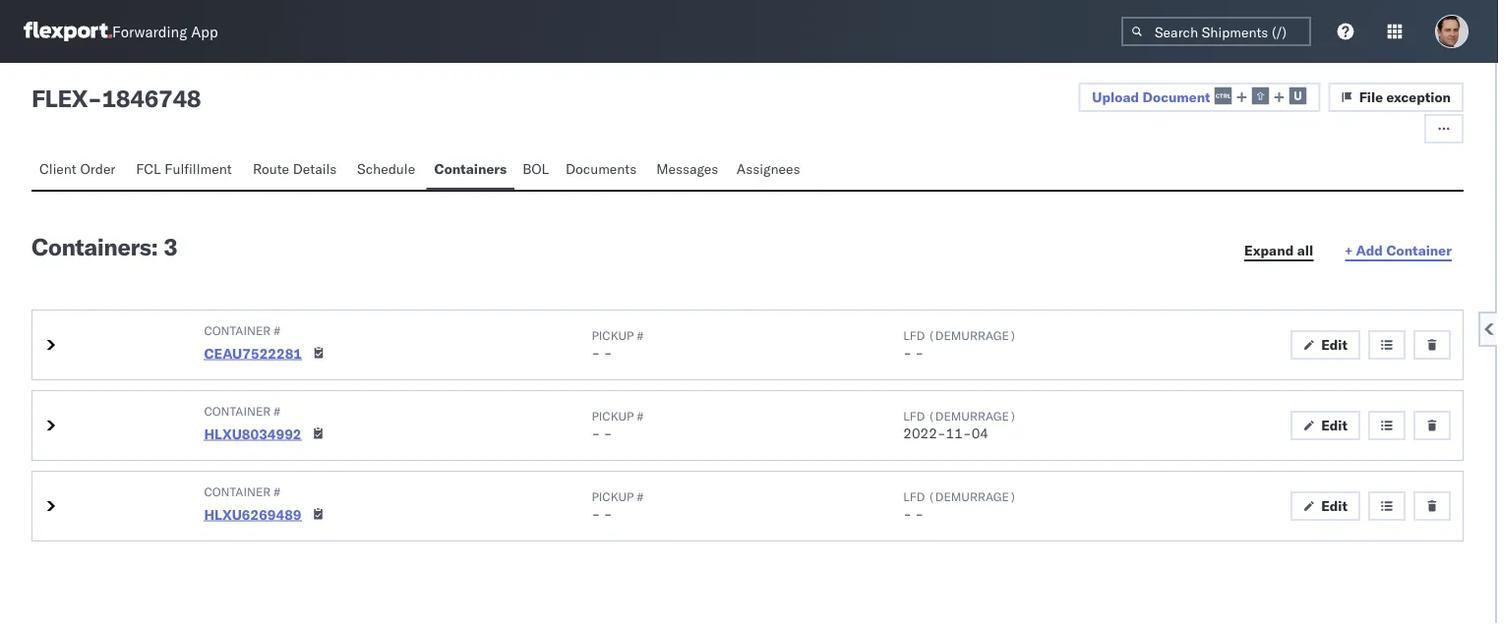 Task type: vqa. For each thing, say whether or not it's contained in the screenshot.
test department
no



Task type: describe. For each thing, give the bounding box(es) containing it.
fcl fulfillment button
[[128, 151, 245, 190]]

pickup for hlxu8034992
[[592, 409, 634, 423]]

containers button
[[426, 151, 515, 190]]

fcl fulfillment
[[136, 160, 232, 178]]

3
[[163, 232, 177, 262]]

pickup for hlxu6269489
[[592, 489, 634, 504]]

forwarding app link
[[24, 22, 218, 41]]

edit button for ceau7522281
[[1291, 331, 1360, 360]]

client order
[[39, 160, 115, 178]]

(demurrage) for ceau7522281
[[928, 328, 1016, 343]]

+ add container
[[1345, 242, 1452, 259]]

route details button
[[245, 151, 349, 190]]

11-
[[946, 425, 972, 442]]

hlxu6269489
[[204, 506, 302, 523]]

document
[[1142, 88, 1210, 105]]

pickup for ceau7522281
[[592, 328, 634, 343]]

edit for ceau7522281
[[1321, 336, 1348, 354]]

ceau7522281
[[204, 345, 302, 362]]

fcl
[[136, 160, 161, 178]]

hlxu6269489 button
[[204, 506, 302, 523]]

flex
[[31, 84, 88, 113]]

app
[[191, 22, 218, 41]]

assignees
[[737, 160, 800, 178]]

all
[[1297, 242, 1313, 259]]

upload document button
[[1078, 83, 1321, 112]]

forwarding app
[[112, 22, 218, 41]]

pickup # - - for ceau7522281
[[592, 328, 644, 361]]

Search Shipments (/) text field
[[1121, 17, 1311, 46]]

messages
[[656, 160, 718, 178]]

container # for hlxu8034992
[[204, 404, 280, 419]]

file
[[1359, 89, 1383, 106]]

lfd (demurrage) - - for ceau7522281
[[903, 328, 1016, 361]]

container for hlxu6269489
[[204, 484, 271, 499]]

pickup # - - for hlxu6269489
[[592, 489, 644, 523]]

pickup # - - for hlxu8034992
[[592, 409, 644, 442]]

(demurrage) for hlxu8034992
[[928, 409, 1016, 423]]

edit button for hlxu6269489
[[1291, 492, 1360, 521]]

edit for hlxu8034992
[[1321, 417, 1348, 434]]

client
[[39, 160, 76, 178]]

bol button
[[515, 151, 558, 190]]

route
[[253, 160, 289, 178]]



Task type: locate. For each thing, give the bounding box(es) containing it.
0 vertical spatial pickup # - -
[[592, 328, 644, 361]]

container # for ceau7522281
[[204, 323, 280, 338]]

2022-
[[903, 425, 946, 442]]

order
[[80, 160, 115, 178]]

3 pickup # - - from the top
[[592, 489, 644, 523]]

container for hlxu8034992
[[204, 404, 271, 419]]

flex - 1846748
[[31, 84, 201, 113]]

(demurrage) up lfd (demurrage) 2022-11-04
[[928, 328, 1016, 343]]

2 lfd (demurrage) - - from the top
[[903, 489, 1016, 523]]

3 lfd from the top
[[903, 489, 925, 504]]

expand all button
[[1233, 237, 1325, 266]]

container # for hlxu6269489
[[204, 484, 280, 499]]

edit for hlxu6269489
[[1321, 498, 1348, 515]]

lfd (demurrage) - -
[[903, 328, 1016, 361], [903, 489, 1016, 523]]

lfd inside lfd (demurrage) 2022-11-04
[[903, 409, 925, 423]]

containers: 3
[[31, 232, 177, 262]]

1 vertical spatial edit
[[1321, 417, 1348, 434]]

3 edit button from the top
[[1291, 492, 1360, 521]]

3 container # from the top
[[204, 484, 280, 499]]

0 vertical spatial lfd
[[903, 328, 925, 343]]

2 pickup from the top
[[592, 409, 634, 423]]

1 vertical spatial pickup
[[592, 409, 634, 423]]

lfd for hlxu8034992
[[903, 409, 925, 423]]

(demurrage) inside lfd (demurrage) 2022-11-04
[[928, 409, 1016, 423]]

file exception
[[1359, 89, 1451, 106]]

route details
[[253, 160, 337, 178]]

exception
[[1387, 89, 1451, 106]]

1 vertical spatial (demurrage)
[[928, 409, 1016, 423]]

1 vertical spatial lfd
[[903, 409, 925, 423]]

2 vertical spatial (demurrage)
[[928, 489, 1016, 504]]

2 vertical spatial pickup
[[592, 489, 634, 504]]

+
[[1345, 242, 1353, 259]]

2 vertical spatial pickup # - -
[[592, 489, 644, 523]]

-
[[88, 84, 102, 113], [592, 344, 600, 361], [604, 344, 612, 361], [903, 344, 912, 361], [915, 344, 924, 361], [592, 425, 600, 442], [604, 425, 612, 442], [592, 506, 600, 523], [604, 506, 612, 523], [903, 506, 912, 523], [915, 506, 924, 523]]

lfd (demurrage) 2022-11-04
[[903, 409, 1016, 442]]

containers:
[[31, 232, 158, 262]]

2 vertical spatial lfd
[[903, 489, 925, 504]]

messages button
[[648, 151, 729, 190]]

container up "ceau7522281"
[[204, 323, 271, 338]]

2 edit button from the top
[[1291, 411, 1360, 441]]

expand
[[1244, 242, 1294, 259]]

fulfillment
[[165, 160, 232, 178]]

container #
[[204, 323, 280, 338], [204, 404, 280, 419], [204, 484, 280, 499]]

flexport. image
[[24, 22, 112, 41]]

1 pickup # - - from the top
[[592, 328, 644, 361]]

1 lfd from the top
[[903, 328, 925, 343]]

lfd for ceau7522281
[[903, 328, 925, 343]]

lfd (demurrage) - - for hlxu6269489
[[903, 489, 1016, 523]]

edit
[[1321, 336, 1348, 354], [1321, 417, 1348, 434], [1321, 498, 1348, 515]]

2 lfd from the top
[[903, 409, 925, 423]]

edit button for hlxu8034992
[[1291, 411, 1360, 441]]

schedule button
[[349, 151, 426, 190]]

upload document
[[1092, 88, 1210, 105]]

details
[[293, 160, 337, 178]]

containers
[[434, 160, 507, 178]]

pickup
[[592, 328, 634, 343], [592, 409, 634, 423], [592, 489, 634, 504]]

1 container # from the top
[[204, 323, 280, 338]]

upload
[[1092, 88, 1139, 105]]

lfd for hlxu6269489
[[903, 489, 925, 504]]

2 vertical spatial edit button
[[1291, 492, 1360, 521]]

container # up "ceau7522281"
[[204, 323, 280, 338]]

1 vertical spatial container #
[[204, 404, 280, 419]]

lfd (demurrage) - - up lfd (demurrage) 2022-11-04
[[903, 328, 1016, 361]]

container # up hlxu8034992
[[204, 404, 280, 419]]

documents button
[[558, 151, 648, 190]]

1 vertical spatial pickup # - -
[[592, 409, 644, 442]]

1 edit from the top
[[1321, 336, 1348, 354]]

2 edit from the top
[[1321, 417, 1348, 434]]

3 edit from the top
[[1321, 498, 1348, 515]]

3 pickup from the top
[[592, 489, 634, 504]]

0 vertical spatial container #
[[204, 323, 280, 338]]

pickup # - -
[[592, 328, 644, 361], [592, 409, 644, 442], [592, 489, 644, 523]]

edit button
[[1291, 331, 1360, 360], [1291, 411, 1360, 441], [1291, 492, 1360, 521]]

1 pickup from the top
[[592, 328, 634, 343]]

0 vertical spatial edit button
[[1291, 331, 1360, 360]]

0 vertical spatial pickup
[[592, 328, 634, 343]]

2 vertical spatial container #
[[204, 484, 280, 499]]

2 (demurrage) from the top
[[928, 409, 1016, 423]]

expand all
[[1244, 242, 1313, 259]]

2 vertical spatial edit
[[1321, 498, 1348, 515]]

+ add container button
[[1333, 237, 1464, 266]]

lfd
[[903, 328, 925, 343], [903, 409, 925, 423], [903, 489, 925, 504]]

bol
[[522, 160, 549, 178]]

1846748
[[102, 84, 201, 113]]

schedule
[[357, 160, 415, 178]]

(demurrage)
[[928, 328, 1016, 343], [928, 409, 1016, 423], [928, 489, 1016, 504]]

container # up hlxu6269489
[[204, 484, 280, 499]]

file exception button
[[1329, 83, 1464, 112], [1329, 83, 1464, 112]]

ceau7522281 button
[[204, 345, 302, 362]]

0 vertical spatial edit
[[1321, 336, 1348, 354]]

container up hlxu6269489
[[204, 484, 271, 499]]

1 edit button from the top
[[1291, 331, 1360, 360]]

documents
[[565, 160, 637, 178]]

assignees button
[[729, 151, 812, 190]]

(demurrage) for hlxu6269489
[[928, 489, 1016, 504]]

(demurrage) down 04
[[928, 489, 1016, 504]]

(demurrage) up 04
[[928, 409, 1016, 423]]

hlxu8034992 button
[[204, 425, 302, 442]]

container right the add
[[1386, 242, 1452, 259]]

container up hlxu8034992
[[204, 404, 271, 419]]

3 (demurrage) from the top
[[928, 489, 1016, 504]]

2 pickup # - - from the top
[[592, 409, 644, 442]]

client order button
[[31, 151, 128, 190]]

hlxu8034992
[[204, 425, 302, 442]]

1 vertical spatial lfd (demurrage) - -
[[903, 489, 1016, 523]]

container for ceau7522281
[[204, 323, 271, 338]]

2 container # from the top
[[204, 404, 280, 419]]

1 lfd (demurrage) - - from the top
[[903, 328, 1016, 361]]

#
[[274, 323, 280, 338], [637, 328, 644, 343], [274, 404, 280, 419], [637, 409, 644, 423], [274, 484, 280, 499], [637, 489, 644, 504]]

lfd (demurrage) - - down 11-
[[903, 489, 1016, 523]]

forwarding
[[112, 22, 187, 41]]

container
[[1386, 242, 1452, 259], [204, 323, 271, 338], [204, 404, 271, 419], [204, 484, 271, 499]]

container inside button
[[1386, 242, 1452, 259]]

04
[[971, 425, 989, 442]]

1 vertical spatial edit button
[[1291, 411, 1360, 441]]

add
[[1356, 242, 1383, 259]]

0 vertical spatial lfd (demurrage) - -
[[903, 328, 1016, 361]]

0 vertical spatial (demurrage)
[[928, 328, 1016, 343]]

1 (demurrage) from the top
[[928, 328, 1016, 343]]



